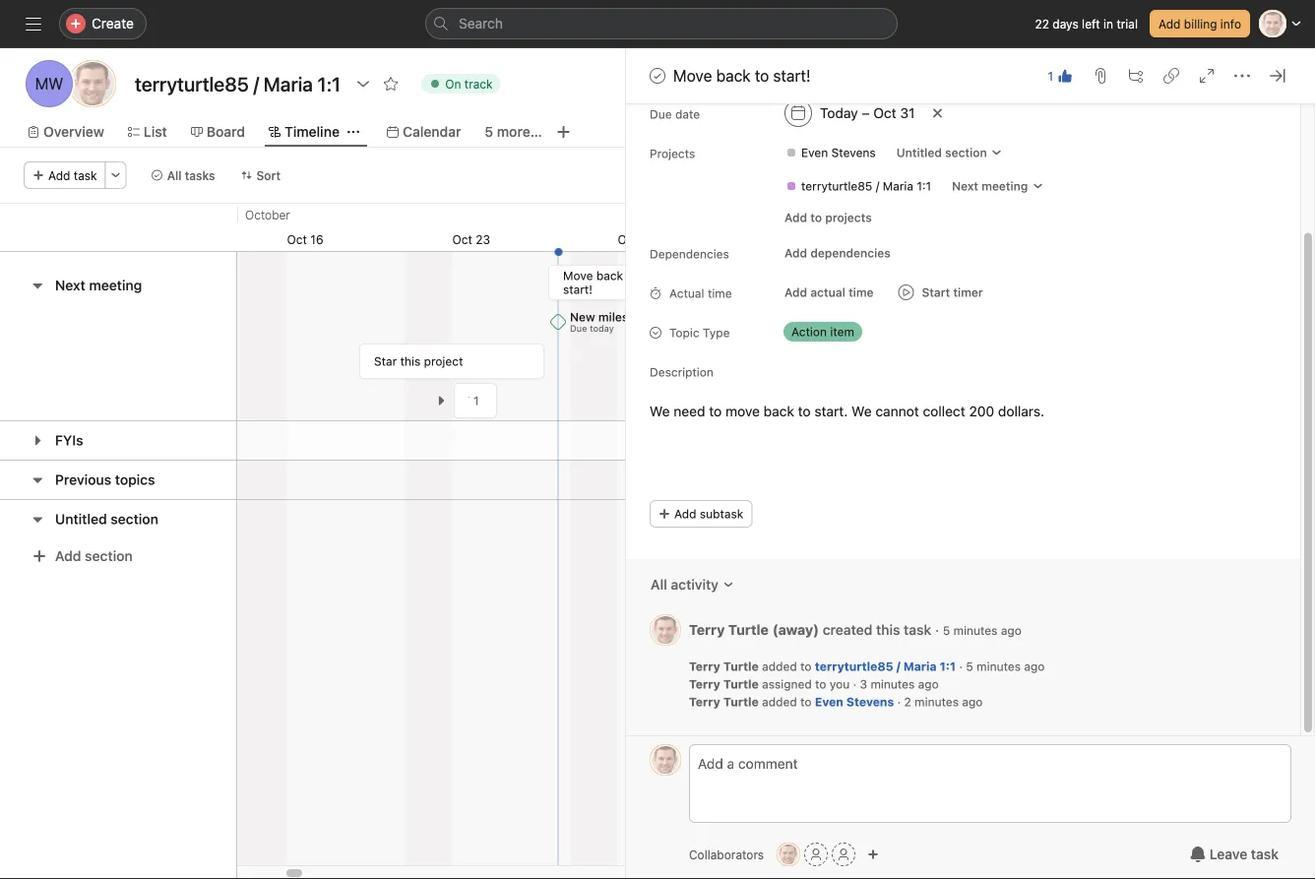 Task type: describe. For each thing, give the bounding box(es) containing it.
start
[[922, 286, 951, 299]]

list
[[144, 124, 167, 140]]

on track
[[445, 77, 493, 91]]

search
[[459, 15, 503, 32]]

expand sidebar image
[[26, 16, 41, 32]]

22 days left in trial
[[1036, 17, 1138, 31]]

1 we from the left
[[650, 403, 670, 420]]

actual time
[[670, 287, 732, 300]]

0 horizontal spatial move back to start!
[[564, 269, 638, 296]]

today – oct 31
[[820, 105, 915, 121]]

leave task
[[1210, 846, 1279, 863]]

actual
[[811, 286, 846, 299]]

type
[[703, 326, 730, 340]]

due date
[[650, 107, 700, 121]]

previous topics
[[55, 472, 155, 488]]

left
[[1082, 17, 1101, 31]]

oct 30
[[618, 232, 656, 246]]

topic type
[[670, 326, 730, 340]]

description
[[650, 365, 714, 379]]

23
[[476, 232, 491, 246]]

in
[[1104, 17, 1114, 31]]

start timer button
[[891, 279, 991, 306]]

1 inside 1 button
[[1048, 69, 1054, 83]]

5 more… button
[[485, 121, 542, 143]]

add billing info
[[1159, 17, 1242, 31]]

add section button
[[24, 539, 141, 574]]

days
[[1053, 17, 1079, 31]]

calendar
[[403, 124, 461, 140]]

previous topics button
[[55, 462, 155, 498]]

2 terry turtle link from the top
[[689, 660, 759, 674]]

completed image
[[646, 64, 670, 88]]

on
[[445, 77, 461, 91]]

terryturtle85 / maria 1:1
[[802, 179, 932, 193]]

collaborators
[[689, 848, 764, 862]]

october
[[245, 208, 290, 222]]

3 terry from the top
[[689, 678, 721, 691]]

add actual time
[[785, 286, 874, 299]]

add for add subtask
[[675, 507, 697, 521]]

today
[[591, 323, 615, 334]]

add dependencies button
[[776, 239, 900, 267]]

2 terry from the top
[[689, 660, 721, 674]]

timeline link
[[269, 121, 340, 143]]

add for add dependencies
[[785, 246, 808, 260]]

5 inside the terry turtle added to terryturtle85 / maria 1:1 · 5 minutes ago terry turtle assigned to you · 3 minutes ago terry turtle added to even stevens · 2 minutes ago
[[967, 660, 974, 674]]

–
[[862, 105, 870, 121]]

start! inside dialog
[[774, 66, 811, 85]]

add task
[[48, 168, 97, 182]]

1:1 inside the terry turtle added to terryturtle85 / maria 1:1 · 5 minutes ago terry turtle assigned to you · 3 minutes ago terry turtle added to even stevens · 2 minutes ago
[[940, 660, 956, 674]]

dependencies
[[811, 246, 891, 260]]

add tab image
[[556, 124, 572, 140]]

add for add to projects
[[785, 211, 808, 225]]

maria inside the projects element
[[883, 179, 914, 193]]

on track button
[[413, 70, 510, 98]]

all for all tasks
[[167, 168, 182, 182]]

projects
[[826, 211, 872, 225]]

next meeting inside popup button
[[952, 179, 1028, 193]]

even stevens
[[802, 146, 876, 160]]

collapse task list for the section untitled section image
[[30, 512, 45, 527]]

(away)
[[773, 622, 819, 638]]

to inside "add to projects" button
[[811, 211, 822, 225]]

0 horizontal spatial 1
[[474, 394, 480, 408]]

clear due date image
[[932, 107, 944, 119]]

0 horizontal spatial this
[[401, 355, 421, 368]]

oct 16
[[287, 232, 324, 246]]

200
[[970, 403, 995, 420]]

created
[[823, 622, 873, 638]]

start.
[[815, 403, 848, 420]]

move back to start! inside dialog
[[674, 66, 811, 85]]

0 vertical spatial tt button
[[650, 615, 682, 646]]

collect
[[923, 403, 966, 420]]

next meeting button
[[944, 172, 1053, 200]]

tab actions image
[[348, 126, 359, 138]]

task for leave task
[[1252, 846, 1279, 863]]

dependencies
[[650, 247, 730, 261]]

all for all activity
[[651, 577, 668, 593]]

action item
[[792, 325, 855, 339]]

terryturtle85 inside the projects element
[[802, 179, 873, 193]]

all tasks button
[[142, 162, 224, 189]]

new milestone due today
[[571, 310, 655, 334]]

5 more…
[[485, 124, 542, 140]]

timeline
[[285, 124, 340, 140]]

stevens inside the terry turtle added to terryturtle85 / maria 1:1 · 5 minutes ago terry turtle assigned to you · 3 minutes ago terry turtle added to even stevens · 2 minutes ago
[[847, 695, 894, 709]]

1 button
[[1042, 62, 1079, 90]]

timer
[[954, 286, 984, 299]]

untitled inside dropdown button
[[897, 146, 942, 160]]

terry turtle added to terryturtle85 / maria 1:1 · 5 minutes ago terry turtle assigned to you · 3 minutes ago terry turtle added to even stevens · 2 minutes ago
[[689, 660, 1045, 709]]

cannot
[[876, 403, 920, 420]]

add or remove collaborators image
[[868, 849, 880, 861]]

overview link
[[28, 121, 104, 143]]

create
[[92, 15, 134, 32]]

close details image
[[1270, 68, 1286, 84]]

add for add actual time
[[785, 286, 808, 299]]

add for add section
[[55, 548, 81, 564]]

collapse task list for the section next meeting image
[[30, 278, 45, 293]]

leave task button
[[1178, 837, 1292, 873]]

3 terry turtle link from the top
[[689, 678, 759, 691]]

add to projects
[[785, 211, 872, 225]]

2 added from the top
[[762, 695, 798, 709]]

subtask
[[700, 507, 744, 521]]

fyis button
[[55, 423, 83, 458]]

oct inside main content
[[874, 105, 897, 121]]

project
[[425, 355, 464, 368]]

expand task list for the section fyis image
[[30, 433, 45, 449]]

meeting inside popup button
[[982, 179, 1028, 193]]

5 inside terry turtle (away) created this task · 5 minutes ago
[[943, 624, 951, 637]]

30
[[641, 232, 656, 246]]

billing
[[1185, 17, 1218, 31]]

leave
[[1210, 846, 1248, 863]]

star this project
[[375, 355, 464, 368]]

create button
[[59, 8, 147, 39]]

calendar link
[[387, 121, 461, 143]]

action item button
[[776, 318, 894, 346]]

due inside new milestone due today
[[571, 323, 588, 334]]

search button
[[425, 8, 898, 39]]

1:1 inside the projects element
[[917, 179, 932, 193]]

new
[[571, 310, 596, 324]]

next meeting button
[[55, 268, 142, 303]]

tt inside main content
[[658, 623, 673, 637]]

1 added from the top
[[762, 660, 798, 674]]

oct for oct 30
[[618, 232, 638, 246]]

trial
[[1117, 17, 1138, 31]]

list link
[[128, 121, 167, 143]]

board
[[207, 124, 245, 140]]

item
[[831, 325, 855, 339]]

main content inside move back to start! dialog
[[626, 0, 1301, 736]]

projects
[[650, 147, 696, 161]]



Task type: vqa. For each thing, say whether or not it's contained in the screenshot.
Comments icon on the right of page
no



Task type: locate. For each thing, give the bounding box(es) containing it.
1 vertical spatial terryturtle85 / maria 1:1 link
[[815, 660, 956, 674]]

even down you
[[815, 695, 844, 709]]

1 vertical spatial back
[[597, 269, 624, 283]]

previous
[[55, 472, 111, 488]]

terryturtle85 inside the terry turtle added to terryturtle85 / maria 1:1 · 5 minutes ago terry turtle assigned to you · 3 minutes ago terry turtle added to even stevens · 2 minutes ago
[[815, 660, 894, 674]]

meeting right collapse task list for the section next meeting icon
[[89, 277, 142, 293]]

start! up new
[[564, 283, 593, 296]]

untitled inside button
[[55, 511, 107, 527]]

1 horizontal spatial untitled section
[[897, 146, 988, 160]]

copy task link image
[[1164, 68, 1180, 84]]

section down topics
[[111, 511, 158, 527]]

0 horizontal spatial back
[[597, 269, 624, 283]]

0 vertical spatial next meeting
[[952, 179, 1028, 193]]

16
[[311, 232, 324, 246]]

0 horizontal spatial time
[[708, 287, 732, 300]]

0 vertical spatial all
[[167, 168, 182, 182]]

search list box
[[425, 8, 898, 39]]

0 vertical spatial start!
[[774, 66, 811, 85]]

untitled section up add section
[[55, 511, 158, 527]]

0 horizontal spatial start!
[[564, 283, 593, 296]]

1 terry from the top
[[689, 622, 725, 638]]

stevens down the "3" on the right bottom of page
[[847, 695, 894, 709]]

stevens up terryturtle85 / maria 1:1
[[832, 146, 876, 160]]

maria up 2 on the right bottom of the page
[[904, 660, 937, 674]]

mw
[[35, 74, 63, 93]]

0 horizontal spatial untitled
[[55, 511, 107, 527]]

0 vertical spatial 1
[[1048, 69, 1054, 83]]

move up new
[[564, 269, 594, 283]]

task left more actions icon
[[74, 168, 97, 182]]

even down "today"
[[802, 146, 829, 160]]

terryturtle85 up add to projects
[[802, 179, 873, 193]]

1 vertical spatial meeting
[[89, 277, 142, 293]]

untitled up the add section button
[[55, 511, 107, 527]]

0 vertical spatial terryturtle85
[[802, 179, 873, 193]]

start!
[[774, 66, 811, 85], [564, 283, 593, 296]]

maria inside the terry turtle added to terryturtle85 / maria 1:1 · 5 minutes ago terry turtle assigned to you · 3 minutes ago terry turtle added to even stevens · 2 minutes ago
[[904, 660, 937, 674]]

section inside untitled section dropdown button
[[946, 146, 988, 160]]

tasks
[[185, 168, 215, 182]]

0 vertical spatial meeting
[[982, 179, 1028, 193]]

we left need
[[650, 403, 670, 420]]

back right move
[[764, 403, 795, 420]]

back up milestone
[[597, 269, 624, 283]]

0 horizontal spatial task
[[74, 168, 97, 182]]

0 vertical spatial this
[[401, 355, 421, 368]]

move
[[726, 403, 760, 420]]

to
[[755, 66, 769, 85], [811, 211, 822, 225], [627, 269, 638, 283], [709, 403, 722, 420], [798, 403, 811, 420], [801, 660, 812, 674], [816, 678, 827, 691], [801, 695, 812, 709]]

due inside move back to start! dialog
[[650, 107, 672, 121]]

2 vertical spatial tt button
[[777, 843, 801, 867]]

1 horizontal spatial next
[[952, 179, 979, 193]]

2 vertical spatial task
[[1252, 846, 1279, 863]]

due
[[650, 107, 672, 121], [571, 323, 588, 334]]

turtle
[[729, 622, 769, 638], [724, 660, 759, 674], [724, 678, 759, 691], [724, 695, 759, 709]]

add left 'subtask'
[[675, 507, 697, 521]]

show subtasks for task what's something that was harder than expected? image
[[436, 395, 448, 407]]

0 horizontal spatial meeting
[[89, 277, 142, 293]]

task
[[74, 168, 97, 182], [904, 622, 932, 638], [1252, 846, 1279, 863]]

added down assigned
[[762, 695, 798, 709]]

add inside add billing info button
[[1159, 17, 1181, 31]]

due left date
[[650, 107, 672, 121]]

0 horizontal spatial next meeting
[[55, 277, 142, 293]]

move back to start! dialog
[[626, 0, 1316, 879]]

add dependencies
[[785, 246, 891, 260]]

/ inside the terry turtle added to terryturtle85 / maria 1:1 · 5 minutes ago terry turtle assigned to you · 3 minutes ago terry turtle added to even stevens · 2 minutes ago
[[897, 660, 901, 674]]

add inside add actual time dropdown button
[[785, 286, 808, 299]]

0 vertical spatial section
[[946, 146, 988, 160]]

0 horizontal spatial 1:1
[[917, 179, 932, 193]]

0 vertical spatial even stevens link
[[778, 143, 884, 163]]

section inside the add section button
[[85, 548, 133, 564]]

maria down untitled section dropdown button
[[883, 179, 914, 193]]

add inside "add to projects" button
[[785, 211, 808, 225]]

0 vertical spatial move
[[674, 66, 712, 85]]

show options image
[[356, 76, 371, 92]]

terryturtle85 up the "3" on the right bottom of page
[[815, 660, 894, 674]]

next right collapse task list for the section next meeting icon
[[55, 277, 85, 293]]

next meeting
[[952, 179, 1028, 193], [55, 277, 142, 293]]

1 vertical spatial even stevens link
[[815, 695, 894, 709]]

1 horizontal spatial time
[[849, 286, 874, 299]]

terryturtle85 / maria 1:1 link up projects
[[778, 176, 940, 196]]

add inside add dependencies button
[[785, 246, 808, 260]]

0 vertical spatial terryturtle85 / maria 1:1 link
[[778, 176, 940, 196]]

due left today
[[571, 323, 588, 334]]

need
[[674, 403, 706, 420]]

1 vertical spatial move
[[564, 269, 594, 283]]

1 vertical spatial maria
[[904, 660, 937, 674]]

1 horizontal spatial this
[[877, 622, 901, 638]]

4 terry turtle link from the top
[[689, 695, 759, 709]]

4 terry from the top
[[689, 695, 721, 709]]

move right completed icon
[[674, 66, 712, 85]]

add left actual
[[785, 286, 808, 299]]

/
[[876, 179, 880, 193], [897, 660, 901, 674]]

untitled section down clear due date icon
[[897, 146, 988, 160]]

collapse task list for the section previous topics image
[[30, 472, 45, 488]]

oct right "–"
[[874, 105, 897, 121]]

start! up even stevens
[[774, 66, 811, 85]]

star
[[375, 355, 398, 368]]

this
[[401, 355, 421, 368], [877, 622, 901, 638]]

untitled section
[[897, 146, 988, 160], [55, 511, 158, 527]]

0 vertical spatial task
[[74, 168, 97, 182]]

1 vertical spatial next
[[55, 277, 85, 293]]

we right start.
[[852, 403, 872, 420]]

0 vertical spatial 5
[[485, 124, 494, 140]]

you
[[830, 678, 850, 691]]

22
[[1036, 17, 1050, 31]]

add down "overview" link
[[48, 168, 70, 182]]

this right created
[[877, 622, 901, 638]]

add left billing
[[1159, 17, 1181, 31]]

all activity
[[651, 577, 719, 593]]

terryturtle85 / maria 1:1 link up the "3" on the right bottom of page
[[815, 660, 956, 674]]

main content containing today
[[626, 0, 1301, 736]]

1 vertical spatial all
[[651, 577, 668, 593]]

/ inside the projects element
[[876, 179, 880, 193]]

5 inside dropdown button
[[485, 124, 494, 140]]

2 horizontal spatial 5
[[967, 660, 974, 674]]

1 right show subtasks for task what's something that was harder than expected? image
[[474, 394, 480, 408]]

add for add task
[[48, 168, 70, 182]]

0 horizontal spatial /
[[876, 179, 880, 193]]

terry turtle (away) created this task · 5 minutes ago
[[689, 622, 1022, 638]]

time inside dropdown button
[[849, 286, 874, 299]]

0 vertical spatial /
[[876, 179, 880, 193]]

we need to move back to start. we cannot collect 200 dollars.
[[650, 403, 1045, 420]]

1 vertical spatial this
[[877, 622, 901, 638]]

0 horizontal spatial due
[[571, 323, 588, 334]]

2 horizontal spatial back
[[764, 403, 795, 420]]

None text field
[[130, 66, 346, 101]]

1 vertical spatial /
[[897, 660, 901, 674]]

meeting down untitled section dropdown button
[[982, 179, 1028, 193]]

stevens inside the projects element
[[832, 146, 876, 160]]

add inside add subtask button
[[675, 507, 697, 521]]

1 vertical spatial stevens
[[847, 695, 894, 709]]

task inside "button"
[[74, 168, 97, 182]]

terry
[[689, 622, 725, 638], [689, 660, 721, 674], [689, 678, 721, 691], [689, 695, 721, 709]]

0 horizontal spatial untitled section
[[55, 511, 158, 527]]

0 vertical spatial due
[[650, 107, 672, 121]]

add down add to projects
[[785, 246, 808, 260]]

oct for oct 23
[[453, 232, 473, 246]]

section inside untitled section button
[[111, 511, 158, 527]]

added
[[762, 660, 798, 674], [762, 695, 798, 709]]

1 vertical spatial section
[[111, 511, 158, 527]]

activity
[[671, 577, 719, 593]]

1 vertical spatial added
[[762, 695, 798, 709]]

31
[[901, 105, 915, 121]]

even stevens link down "today"
[[778, 143, 884, 163]]

today
[[820, 105, 858, 121]]

tt button
[[650, 615, 682, 646], [650, 745, 682, 776], [777, 843, 801, 867]]

dollars.
[[999, 403, 1045, 420]]

tt
[[83, 74, 102, 93], [658, 623, 673, 637], [658, 753, 673, 767], [782, 848, 796, 862]]

maria
[[883, 179, 914, 193], [904, 660, 937, 674]]

move back to start! up new
[[564, 269, 638, 296]]

attachments: add a file to this task, move back to start! image
[[1093, 68, 1109, 84]]

this inside main content
[[877, 622, 901, 638]]

2 we from the left
[[852, 403, 872, 420]]

task for add task
[[74, 168, 97, 182]]

next meeting right collapse task list for the section next meeting icon
[[55, 277, 142, 293]]

add actual time button
[[776, 279, 883, 306]]

0 horizontal spatial all
[[167, 168, 182, 182]]

1 vertical spatial start!
[[564, 283, 593, 296]]

1 vertical spatial even
[[815, 695, 844, 709]]

1 terry turtle link from the top
[[689, 622, 769, 638]]

task right leave
[[1252, 846, 1279, 863]]

oct left 16
[[287, 232, 307, 246]]

task inside button
[[1252, 846, 1279, 863]]

add
[[1159, 17, 1181, 31], [48, 168, 70, 182], [785, 211, 808, 225], [785, 246, 808, 260], [785, 286, 808, 299], [675, 507, 697, 521], [55, 548, 81, 564]]

1 horizontal spatial due
[[650, 107, 672, 121]]

1 vertical spatial next meeting
[[55, 277, 142, 293]]

2 vertical spatial section
[[85, 548, 133, 564]]

move back to start!
[[674, 66, 811, 85], [564, 269, 638, 296]]

1 horizontal spatial start!
[[774, 66, 811, 85]]

0 vertical spatial back
[[717, 66, 751, 85]]

0 horizontal spatial move
[[564, 269, 594, 283]]

add for add billing info
[[1159, 17, 1181, 31]]

1 horizontal spatial task
[[904, 622, 932, 638]]

1 horizontal spatial 1
[[1048, 69, 1054, 83]]

untitled down 31
[[897, 146, 942, 160]]

oct left 23
[[453, 232, 473, 246]]

1 vertical spatial due
[[571, 323, 588, 334]]

1 vertical spatial 5
[[943, 624, 951, 637]]

all tasks
[[167, 168, 215, 182]]

1 horizontal spatial untitled
[[897, 146, 942, 160]]

actual
[[670, 287, 705, 300]]

sort
[[257, 168, 281, 182]]

meeting inside button
[[89, 277, 142, 293]]

even stevens link down the "3" on the right bottom of page
[[815, 695, 894, 709]]

0 vertical spatial maria
[[883, 179, 914, 193]]

2 vertical spatial back
[[764, 403, 795, 420]]

task right created
[[904, 622, 932, 638]]

add billing info button
[[1150, 10, 1251, 37]]

added up assigned
[[762, 660, 798, 674]]

1 vertical spatial untitled
[[55, 511, 107, 527]]

0 vertical spatial next
[[952, 179, 979, 193]]

0 horizontal spatial next
[[55, 277, 85, 293]]

1 horizontal spatial we
[[852, 403, 872, 420]]

Completed checkbox
[[646, 64, 670, 88]]

next inside popup button
[[952, 179, 979, 193]]

ago inside terry turtle (away) created this task · 5 minutes ago
[[1001, 624, 1022, 637]]

all inside dropdown button
[[167, 168, 182, 182]]

even inside the terry turtle added to terryturtle85 / maria 1:1 · 5 minutes ago terry turtle assigned to you · 3 minutes ago terry turtle added to even stevens · 2 minutes ago
[[815, 695, 844, 709]]

even stevens link inside the projects element
[[778, 143, 884, 163]]

meeting
[[982, 179, 1028, 193], [89, 277, 142, 293]]

1 horizontal spatial 1:1
[[940, 660, 956, 674]]

next inside button
[[55, 277, 85, 293]]

0 horizontal spatial 5
[[485, 124, 494, 140]]

info
[[1221, 17, 1242, 31]]

add inside the add section button
[[55, 548, 81, 564]]

task inside main content
[[904, 622, 932, 638]]

milestone
[[599, 310, 655, 324]]

1 horizontal spatial /
[[897, 660, 901, 674]]

time right actual
[[849, 286, 874, 299]]

more actions for this task image
[[1235, 68, 1251, 84]]

untitled section inside dropdown button
[[897, 146, 988, 160]]

back inside main content
[[764, 403, 795, 420]]

1 horizontal spatial 5
[[943, 624, 951, 637]]

stevens
[[832, 146, 876, 160], [847, 695, 894, 709]]

1 horizontal spatial move
[[674, 66, 712, 85]]

back right completed icon
[[717, 66, 751, 85]]

even inside the projects element
[[802, 146, 829, 160]]

1 vertical spatial untitled section
[[55, 511, 158, 527]]

0 vertical spatial untitled
[[897, 146, 942, 160]]

add to starred image
[[383, 76, 399, 92]]

0 vertical spatial move back to start!
[[674, 66, 811, 85]]

1 horizontal spatial back
[[717, 66, 751, 85]]

terryturtle85 / maria 1:1 link inside the projects element
[[778, 176, 940, 196]]

0 vertical spatial stevens
[[832, 146, 876, 160]]

time right the actual
[[708, 287, 732, 300]]

1 left attachments: add a file to this task, move back to start! 'icon'
[[1048, 69, 1054, 83]]

1 vertical spatial 1:1
[[940, 660, 956, 674]]

add task button
[[24, 162, 106, 189]]

0 vertical spatial 1:1
[[917, 179, 932, 193]]

1
[[1048, 69, 1054, 83], [474, 394, 480, 408]]

section up next meeting popup button
[[946, 146, 988, 160]]

add to projects button
[[776, 204, 881, 231]]

1 horizontal spatial all
[[651, 577, 668, 593]]

add subtask
[[675, 507, 744, 521]]

1 horizontal spatial next meeting
[[952, 179, 1028, 193]]

1 vertical spatial 1
[[474, 394, 480, 408]]

fyis
[[55, 432, 83, 449]]

all left tasks
[[167, 168, 182, 182]]

next meeting down untitled section dropdown button
[[952, 179, 1028, 193]]

1 vertical spatial terryturtle85
[[815, 660, 894, 674]]

3
[[860, 678, 868, 691]]

0 vertical spatial even
[[802, 146, 829, 160]]

1 horizontal spatial move back to start!
[[674, 66, 811, 85]]

add down untitled section button
[[55, 548, 81, 564]]

1 vertical spatial tt button
[[650, 745, 682, 776]]

move back to start! up date
[[674, 66, 811, 85]]

/ down terry turtle (away) created this task · 5 minutes ago
[[897, 660, 901, 674]]

topic
[[670, 326, 700, 340]]

time
[[849, 286, 874, 299], [708, 287, 732, 300]]

oct left 30
[[618, 232, 638, 246]]

oct for oct 16
[[287, 232, 307, 246]]

more…
[[497, 124, 542, 140]]

date
[[676, 107, 700, 121]]

sort button
[[232, 162, 290, 189]]

1 vertical spatial move back to start!
[[564, 269, 638, 296]]

main content
[[626, 0, 1301, 736]]

1 horizontal spatial meeting
[[982, 179, 1028, 193]]

add inside add task "button"
[[48, 168, 70, 182]]

move
[[674, 66, 712, 85], [564, 269, 594, 283]]

all left activity
[[651, 577, 668, 593]]

/ down even stevens
[[876, 179, 880, 193]]

add subtask button
[[650, 500, 753, 528]]

untitled section button
[[55, 502, 158, 537]]

start timer
[[922, 286, 984, 299]]

minutes inside terry turtle (away) created this task · 5 minutes ago
[[954, 624, 998, 637]]

0 vertical spatial added
[[762, 660, 798, 674]]

next down untitled section dropdown button
[[952, 179, 979, 193]]

0 vertical spatial untitled section
[[897, 146, 988, 160]]

even stevens link
[[778, 143, 884, 163], [815, 695, 894, 709]]

all inside popup button
[[651, 577, 668, 593]]

assigned
[[762, 678, 812, 691]]

move inside dialog
[[674, 66, 712, 85]]

projects element
[[754, 135, 1299, 204]]

this right star
[[401, 355, 421, 368]]

more actions image
[[110, 169, 122, 181]]

add left projects
[[785, 211, 808, 225]]

untitled section button
[[888, 139, 1012, 166]]

topics
[[115, 472, 155, 488]]

1 vertical spatial task
[[904, 622, 932, 638]]

minutes
[[954, 624, 998, 637], [977, 660, 1021, 674], [871, 678, 915, 691], [915, 695, 959, 709]]

even
[[802, 146, 829, 160], [815, 695, 844, 709]]

full screen image
[[1200, 68, 1215, 84]]

section down untitled section button
[[85, 548, 133, 564]]

0 horizontal spatial we
[[650, 403, 670, 420]]

2 horizontal spatial task
[[1252, 846, 1279, 863]]

add subtask image
[[1129, 68, 1144, 84]]

2 vertical spatial 5
[[967, 660, 974, 674]]



